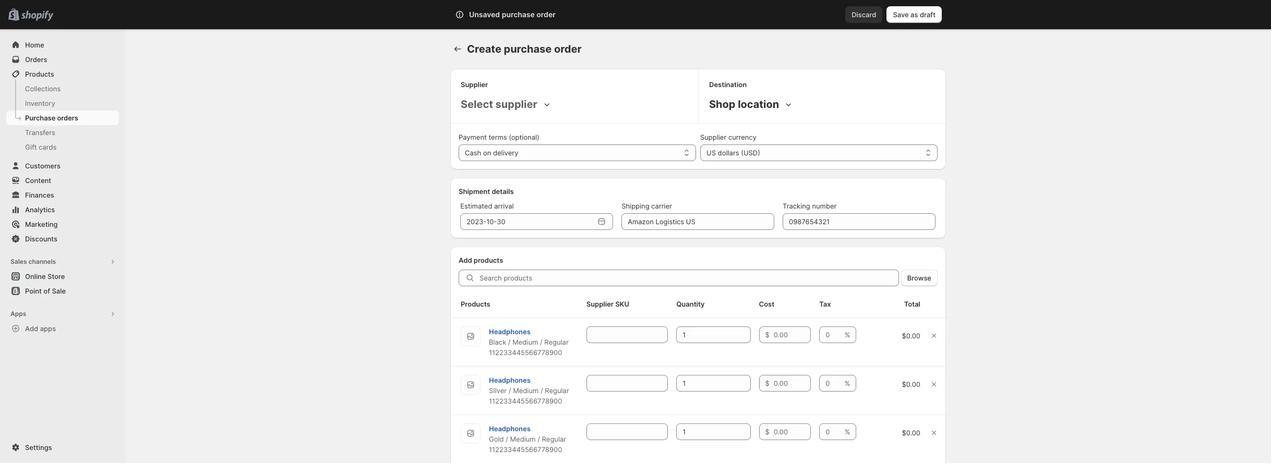 Task type: vqa. For each thing, say whether or not it's contained in the screenshot.
the top $ text box
yes



Task type: locate. For each thing, give the bounding box(es) containing it.
headphones inside headphones silver / medium / regular 112233445566778900
[[489, 376, 531, 385]]

supplier currency
[[701, 133, 757, 141]]

% text field right $ text box on the bottom right of the page
[[820, 424, 843, 441]]

1 $ text field from the top
[[774, 327, 811, 344]]

total
[[905, 300, 921, 309]]

save
[[894, 10, 909, 19]]

terms
[[489, 133, 507, 141]]

orders
[[25, 55, 47, 64]]

0 vertical spatial 112233445566778900
[[489, 349, 562, 357]]

apps button
[[6, 307, 119, 322]]

0 horizontal spatial products
[[25, 70, 54, 78]]

headphones link up black
[[489, 328, 531, 336]]

headphones up black
[[489, 328, 531, 336]]

shipment
[[459, 187, 490, 196]]

2 vertical spatial %
[[845, 428, 851, 436]]

2 % from the top
[[845, 380, 851, 388]]

None text field
[[587, 327, 668, 344], [587, 375, 668, 392], [587, 327, 668, 344], [587, 375, 668, 392]]

regular inside headphones black / medium / regular 112233445566778900
[[545, 338, 569, 347]]

$
[[766, 331, 770, 339], [766, 380, 770, 388], [766, 428, 770, 436]]

home link
[[6, 38, 119, 52]]

$ text field left % text field
[[774, 327, 811, 344]]

currency
[[729, 133, 757, 141]]

1 vertical spatial headphones link
[[489, 376, 531, 385]]

0 vertical spatial headphones link
[[489, 328, 531, 336]]

delivery
[[493, 149, 519, 157]]

$ text field up $ text box on the bottom right of the page
[[774, 375, 811, 392]]

order
[[537, 10, 556, 19], [554, 43, 582, 55]]

order for unsaved purchase order
[[537, 10, 556, 19]]

headphones link
[[489, 328, 531, 336], [489, 376, 531, 385], [489, 425, 531, 433]]

regular for black / medium / regular
[[545, 338, 569, 347]]

online store button
[[0, 269, 125, 284]]

headphones link for black
[[489, 328, 531, 336]]

2 headphones from the top
[[489, 376, 531, 385]]

medium for black
[[513, 338, 538, 347]]

shop location button
[[707, 96, 796, 113]]

0 vertical spatial order
[[537, 10, 556, 19]]

draft
[[920, 10, 936, 19]]

0 vertical spatial purchase
[[502, 10, 535, 19]]

headphones up gold
[[489, 425, 531, 433]]

on
[[483, 149, 491, 157]]

1 vertical spatial $0.00
[[902, 381, 921, 389]]

1 vertical spatial products
[[461, 300, 491, 309]]

1 vertical spatial add
[[25, 325, 38, 333]]

headphones
[[489, 328, 531, 336], [489, 376, 531, 385], [489, 425, 531, 433]]

tracking number
[[783, 202, 837, 210]]

sales channels
[[10, 258, 56, 266]]

supplier
[[496, 98, 538, 111]]

gift cards
[[25, 143, 57, 151]]

sale
[[52, 287, 66, 296]]

regular for silver / medium / regular
[[545, 387, 569, 395]]

% for silver / medium / regular
[[845, 380, 851, 388]]

112233445566778900 for black
[[489, 349, 562, 357]]

1 vertical spatial purchase
[[504, 43, 552, 55]]

search button
[[485, 6, 787, 23]]

1 $ from the top
[[766, 331, 770, 339]]

0 vertical spatial $
[[766, 331, 770, 339]]

1 vertical spatial 112233445566778900
[[489, 397, 562, 406]]

112233445566778900 for gold
[[489, 446, 562, 454]]

2 vertical spatial 112233445566778900
[[489, 446, 562, 454]]

purchase down search
[[504, 43, 552, 55]]

1 headphones from the top
[[489, 328, 531, 336]]

3 112233445566778900 from the top
[[489, 446, 562, 454]]

select supplier button
[[459, 96, 554, 113]]

medium
[[513, 338, 538, 347], [513, 387, 539, 395], [510, 435, 536, 444]]

supplier left sku
[[587, 300, 614, 309]]

112233445566778900 down black
[[489, 349, 562, 357]]

2 $ from the top
[[766, 380, 770, 388]]

cards
[[39, 143, 57, 151]]

0 vertical spatial $0.00
[[902, 332, 921, 340]]

$0.00 for black / medium / regular
[[902, 332, 921, 340]]

0 vertical spatial % text field
[[820, 375, 843, 392]]

headphones link up silver
[[489, 376, 531, 385]]

headphones up silver
[[489, 376, 531, 385]]

supplier for supplier sku
[[587, 300, 614, 309]]

2 $ text field from the top
[[774, 375, 811, 392]]

point
[[25, 287, 42, 296]]

products up "collections"
[[25, 70, 54, 78]]

3 $ from the top
[[766, 428, 770, 436]]

/
[[508, 338, 511, 347], [540, 338, 543, 347], [509, 387, 511, 395], [541, 387, 543, 395], [506, 435, 508, 444], [538, 435, 540, 444]]

sales
[[10, 258, 27, 266]]

% text field
[[820, 327, 843, 344]]

1 vertical spatial $
[[766, 380, 770, 388]]

black
[[489, 338, 507, 347]]

0 vertical spatial %
[[845, 331, 851, 339]]

orders
[[57, 114, 78, 122]]

1 vertical spatial regular
[[545, 387, 569, 395]]

add left products on the left of page
[[459, 256, 472, 265]]

1 vertical spatial $ text field
[[774, 375, 811, 392]]

headphones gold / medium / regular 112233445566778900
[[489, 425, 567, 454]]

add inside add apps button
[[25, 325, 38, 333]]

2 headphones link from the top
[[489, 376, 531, 385]]

2 horizontal spatial supplier
[[701, 133, 727, 141]]

1 vertical spatial order
[[554, 43, 582, 55]]

1 horizontal spatial products
[[461, 300, 491, 309]]

1 vertical spatial supplier
[[701, 133, 727, 141]]

112233445566778900 inside headphones black / medium / regular 112233445566778900
[[489, 349, 562, 357]]

2 vertical spatial headphones link
[[489, 425, 531, 433]]

2 vertical spatial headphones
[[489, 425, 531, 433]]

112233445566778900 down gold
[[489, 446, 562, 454]]

% for gold / medium / regular
[[845, 428, 851, 436]]

2 vertical spatial $0.00
[[902, 429, 921, 438]]

purchase right unsaved
[[502, 10, 535, 19]]

0 vertical spatial headphones
[[489, 328, 531, 336]]

1 $0.00 from the top
[[902, 332, 921, 340]]

add for add products
[[459, 256, 472, 265]]

medium inside headphones black / medium / regular 112233445566778900
[[513, 338, 538, 347]]

add
[[459, 256, 472, 265], [25, 325, 38, 333]]

1 headphones link from the top
[[489, 328, 531, 336]]

medium for silver
[[513, 387, 539, 395]]

gold
[[489, 435, 504, 444]]

medium right silver
[[513, 387, 539, 395]]

112233445566778900 inside headphones gold / medium / regular 112233445566778900
[[489, 446, 562, 454]]

products
[[25, 70, 54, 78], [461, 300, 491, 309]]

0 vertical spatial add
[[459, 256, 472, 265]]

medium inside headphones silver / medium / regular 112233445566778900
[[513, 387, 539, 395]]

products up black
[[461, 300, 491, 309]]

$0.00
[[902, 332, 921, 340], [902, 381, 921, 389], [902, 429, 921, 438]]

% text field
[[820, 375, 843, 392], [820, 424, 843, 441]]

purchase
[[502, 10, 535, 19], [504, 43, 552, 55]]

inventory
[[25, 99, 55, 108]]

$ text field for silver / medium / regular
[[774, 375, 811, 392]]

1 112233445566778900 from the top
[[489, 349, 562, 357]]

add products
[[459, 256, 503, 265]]

$ text field
[[774, 327, 811, 344], [774, 375, 811, 392]]

regular inside headphones gold / medium / regular 112233445566778900
[[542, 435, 567, 444]]

save as draft button
[[887, 6, 942, 23]]

0 horizontal spatial add
[[25, 325, 38, 333]]

discard link
[[846, 6, 883, 23]]

2 vertical spatial supplier
[[587, 300, 614, 309]]

0 vertical spatial supplier
[[461, 80, 488, 89]]

regular inside headphones silver / medium / regular 112233445566778900
[[545, 387, 569, 395]]

create purchase order
[[467, 43, 582, 55]]

gift cards link
[[6, 140, 119, 155]]

add left the apps
[[25, 325, 38, 333]]

headphones link up gold
[[489, 425, 531, 433]]

purchase for create
[[504, 43, 552, 55]]

sales channels button
[[6, 255, 119, 269]]

3 headphones from the top
[[489, 425, 531, 433]]

headphones inside headphones black / medium / regular 112233445566778900
[[489, 328, 531, 336]]

point of sale
[[25, 287, 66, 296]]

2 % text field from the top
[[820, 424, 843, 441]]

112233445566778900
[[489, 349, 562, 357], [489, 397, 562, 406], [489, 446, 562, 454]]

estimated
[[461, 202, 493, 210]]

0 horizontal spatial supplier
[[461, 80, 488, 89]]

0 vertical spatial products
[[25, 70, 54, 78]]

2 vertical spatial $
[[766, 428, 770, 436]]

add apps button
[[6, 322, 119, 336]]

us
[[707, 149, 716, 157]]

0 vertical spatial regular
[[545, 338, 569, 347]]

3 % from the top
[[845, 428, 851, 436]]

3 headphones link from the top
[[489, 425, 531, 433]]

supplier up us
[[701, 133, 727, 141]]

2 vertical spatial regular
[[542, 435, 567, 444]]

1 vertical spatial % text field
[[820, 424, 843, 441]]

1 horizontal spatial supplier
[[587, 300, 614, 309]]

settings
[[25, 444, 52, 452]]

1 % text field from the top
[[820, 375, 843, 392]]

purchase for unsaved
[[502, 10, 535, 19]]

headphones silver / medium / regular 112233445566778900
[[489, 376, 569, 406]]

1 % from the top
[[845, 331, 851, 339]]

1 horizontal spatial add
[[459, 256, 472, 265]]

search
[[502, 10, 524, 19]]

1 vertical spatial headphones
[[489, 376, 531, 385]]

discounts
[[25, 235, 57, 243]]

headphones inside headphones gold / medium / regular 112233445566778900
[[489, 425, 531, 433]]

0 vertical spatial medium
[[513, 338, 538, 347]]

2 vertical spatial medium
[[510, 435, 536, 444]]

112233445566778900 inside headphones silver / medium / regular 112233445566778900
[[489, 397, 562, 406]]

collections link
[[6, 81, 119, 96]]

medium right black
[[513, 338, 538, 347]]

1 vertical spatial %
[[845, 380, 851, 388]]

0 vertical spatial $ text field
[[774, 327, 811, 344]]

% text field down % text field
[[820, 375, 843, 392]]

supplier up select
[[461, 80, 488, 89]]

order for create purchase order
[[554, 43, 582, 55]]

headphones black / medium / regular 112233445566778900
[[489, 328, 569, 357]]

medium right gold
[[510, 435, 536, 444]]

1 vertical spatial medium
[[513, 387, 539, 395]]

% for black / medium / regular
[[845, 331, 851, 339]]

None number field
[[677, 327, 735, 344], [677, 375, 735, 392], [677, 424, 735, 441], [677, 327, 735, 344], [677, 375, 735, 392], [677, 424, 735, 441]]

medium inside headphones gold / medium / regular 112233445566778900
[[510, 435, 536, 444]]

discard
[[852, 10, 877, 19]]

cash on delivery
[[465, 149, 519, 157]]

payment
[[459, 133, 487, 141]]

112233445566778900 down silver
[[489, 397, 562, 406]]

sku
[[616, 300, 630, 309]]

2 112233445566778900 from the top
[[489, 397, 562, 406]]

2 $0.00 from the top
[[902, 381, 921, 389]]

select
[[461, 98, 493, 111]]

None text field
[[587, 424, 668, 441]]

3 $0.00 from the top
[[902, 429, 921, 438]]



Task type: describe. For each thing, give the bounding box(es) containing it.
% text field for gold / medium / regular
[[820, 424, 843, 441]]

create
[[467, 43, 502, 55]]

purchase orders link
[[6, 111, 119, 125]]

medium for gold
[[510, 435, 536, 444]]

customers link
[[6, 159, 119, 173]]

apps
[[40, 325, 56, 333]]

Tracking number text field
[[783, 214, 936, 230]]

headphones for black
[[489, 328, 531, 336]]

apps
[[10, 310, 26, 318]]

analytics link
[[6, 203, 119, 217]]

$0.00 for silver / medium / regular
[[902, 381, 921, 389]]

cost
[[759, 300, 775, 309]]

analytics
[[25, 206, 55, 214]]

inventory link
[[6, 96, 119, 111]]

unsaved
[[469, 10, 500, 19]]

number
[[813, 202, 837, 210]]

% text field for silver / medium / regular
[[820, 375, 843, 392]]

unsaved purchase order
[[469, 10, 556, 19]]

estimated arrival
[[461, 202, 514, 210]]

Shipping carrier text field
[[622, 214, 775, 230]]

shipment details
[[459, 187, 514, 196]]

store
[[48, 273, 65, 281]]

tracking
[[783, 202, 811, 210]]

(usd)
[[741, 149, 761, 157]]

shop location
[[710, 98, 780, 111]]

of
[[44, 287, 50, 296]]

online
[[25, 273, 46, 281]]

destination
[[710, 80, 747, 89]]

browse
[[908, 274, 932, 282]]

products link
[[6, 67, 119, 81]]

$ for silver / medium / regular
[[766, 380, 770, 388]]

online store link
[[6, 269, 119, 284]]

$ text field for black / medium / regular
[[774, 327, 811, 344]]

shopify image
[[21, 11, 53, 21]]

shop
[[710, 98, 736, 111]]

carrier
[[652, 202, 672, 210]]

as
[[911, 10, 919, 19]]

regular for gold / medium / regular
[[542, 435, 567, 444]]

point of sale button
[[0, 284, 125, 299]]

content link
[[6, 173, 119, 188]]

$ for gold / medium / regular
[[766, 428, 770, 436]]

point of sale link
[[6, 284, 119, 299]]

headphones for gold
[[489, 425, 531, 433]]

location
[[738, 98, 780, 111]]

settings link
[[6, 441, 119, 455]]

select supplier
[[461, 98, 538, 111]]

purchase orders
[[25, 114, 78, 122]]

products
[[474, 256, 503, 265]]

headphones link for gold
[[489, 425, 531, 433]]

Estimated arrival text field
[[461, 214, 595, 230]]

finances
[[25, 191, 54, 199]]

customers
[[25, 162, 61, 170]]

tax
[[820, 300, 831, 309]]

quantity
[[677, 300, 705, 309]]

details
[[492, 187, 514, 196]]

Search products text field
[[480, 270, 899, 287]]

us dollars (usd)
[[707, 149, 761, 157]]

dollars
[[718, 149, 740, 157]]

orders link
[[6, 52, 119, 67]]

$ for black / medium / regular
[[766, 331, 770, 339]]

silver
[[489, 387, 507, 395]]

$0.00 for gold / medium / regular
[[902, 429, 921, 438]]

payment terms (optional)
[[459, 133, 540, 141]]

add for add apps
[[25, 325, 38, 333]]

collections
[[25, 85, 61, 93]]

marketing link
[[6, 217, 119, 232]]

gift
[[25, 143, 37, 151]]

supplier for supplier currency
[[701, 133, 727, 141]]

transfers link
[[6, 125, 119, 140]]

headphones for silver
[[489, 376, 531, 385]]

transfers
[[25, 128, 55, 137]]

arrival
[[495, 202, 514, 210]]

112233445566778900 for silver
[[489, 397, 562, 406]]

$ text field
[[774, 424, 811, 441]]

marketing
[[25, 220, 58, 229]]

add apps
[[25, 325, 56, 333]]

cash
[[465, 149, 482, 157]]

shipping carrier
[[622, 202, 672, 210]]

channels
[[28, 258, 56, 266]]

supplier for supplier
[[461, 80, 488, 89]]

(optional)
[[509, 133, 540, 141]]

browse button
[[902, 270, 938, 287]]

save as draft
[[894, 10, 936, 19]]

finances link
[[6, 188, 119, 203]]

purchase
[[25, 114, 55, 122]]

discounts link
[[6, 232, 119, 246]]

headphones link for silver
[[489, 376, 531, 385]]



